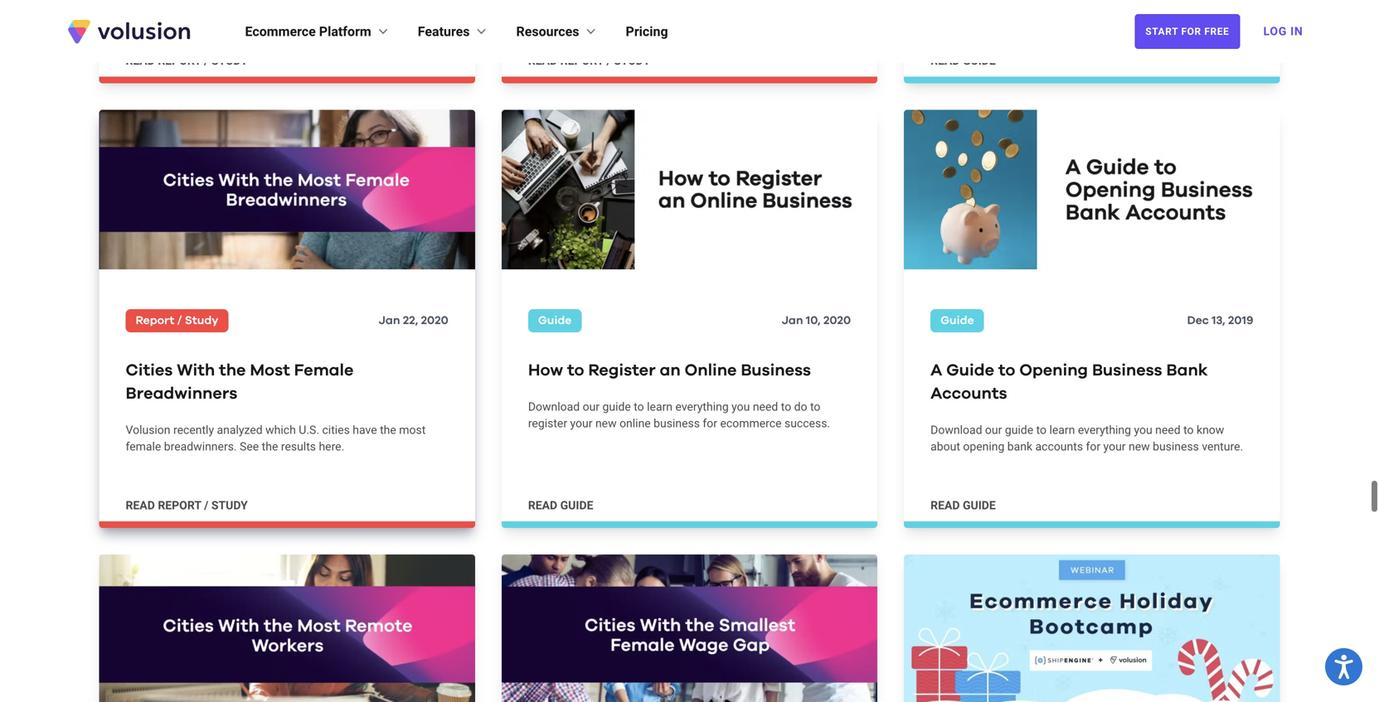 Task type: locate. For each thing, give the bounding box(es) containing it.
read guide for how to register an online business
[[528, 499, 594, 513]]

you up ecommerce
[[732, 401, 750, 414]]

need left "know"
[[1156, 424, 1181, 437]]

1 horizontal spatial learn
[[1050, 424, 1076, 437]]

everything for business
[[1079, 424, 1132, 437]]

1 horizontal spatial your
[[1104, 440, 1126, 454]]

1 vertical spatial learn
[[1050, 424, 1076, 437]]

you inside 'download our guide to learn everything you need to do to register your new online business for ecommerce success.'
[[732, 401, 750, 414]]

0 vertical spatial learn
[[647, 401, 673, 414]]

accounts
[[1036, 440, 1084, 454]]

dec 13, 2019
[[1188, 316, 1254, 327]]

pricing link
[[626, 22, 668, 41]]

guide up a
[[941, 316, 975, 327]]

our
[[583, 401, 600, 414], [986, 424, 1003, 437]]

bank
[[1008, 440, 1033, 454]]

new left online
[[596, 417, 617, 431]]

2 jan from the left
[[782, 316, 804, 327]]

free
[[1205, 26, 1230, 37]]

female
[[294, 363, 354, 379]]

register
[[589, 363, 656, 379]]

study down see
[[211, 499, 248, 513]]

1 horizontal spatial download
[[931, 424, 983, 437]]

2020 for how to register an online business
[[824, 316, 852, 327]]

guide inside read guide link
[[963, 54, 996, 67]]

the right with
[[219, 363, 246, 379]]

pricing
[[626, 24, 668, 39]]

need
[[753, 401, 779, 414], [1156, 424, 1181, 437]]

1 vertical spatial business
[[1154, 440, 1200, 454]]

learn inside "download our guide to learn everything you need to know about opening bank accounts for your new business venture."
[[1050, 424, 1076, 437]]

study down "pricing"
[[614, 54, 651, 67]]

guide for to
[[538, 316, 572, 327]]

open accessibe: accessibility options, statement and help image
[[1335, 655, 1354, 680]]

2020 right 22,
[[421, 316, 449, 327]]

a guide to opening business bank accounts image
[[905, 110, 1281, 270]]

0 vertical spatial you
[[732, 401, 750, 414]]

business
[[654, 417, 700, 431], [1154, 440, 1200, 454]]

1 2020 from the left
[[421, 316, 449, 327]]

you for online
[[732, 401, 750, 414]]

venture.
[[1203, 440, 1244, 454]]

your
[[571, 417, 593, 431], [1104, 440, 1126, 454]]

our inside "download our guide to learn everything you need to know about opening bank accounts for your new business venture."
[[986, 424, 1003, 437]]

opening
[[1020, 363, 1089, 379]]

for
[[1182, 26, 1202, 37]]

download for a guide to opening business bank accounts
[[931, 424, 983, 437]]

/
[[204, 54, 209, 67], [607, 54, 611, 67], [177, 316, 182, 327], [204, 499, 209, 513]]

our down register
[[583, 401, 600, 414]]

the down "which"
[[262, 440, 278, 454]]

1 horizontal spatial need
[[1156, 424, 1181, 437]]

business up do
[[741, 363, 812, 379]]

read guide
[[931, 54, 996, 67], [528, 499, 594, 513], [931, 499, 996, 513]]

1 vertical spatial our
[[986, 424, 1003, 437]]

download
[[528, 401, 580, 414], [931, 424, 983, 437]]

need inside "download our guide to learn everything you need to know about opening bank accounts for your new business venture."
[[1156, 424, 1181, 437]]

read report / study button
[[126, 53, 248, 69], [528, 53, 651, 69], [126, 498, 248, 515]]

breadwinners.
[[164, 440, 237, 454]]

log in link
[[1254, 13, 1314, 50]]

dec
[[1188, 316, 1210, 327]]

1 vertical spatial the
[[380, 424, 396, 437]]

1 vertical spatial need
[[1156, 424, 1181, 437]]

0 horizontal spatial the
[[219, 363, 246, 379]]

the
[[219, 363, 246, 379], [380, 424, 396, 437], [262, 440, 278, 454]]

need for business
[[753, 401, 779, 414]]

need inside 'download our guide to learn everything you need to do to register your new online business for ecommerce success.'
[[753, 401, 779, 414]]

read guide button for a guide to opening business bank accounts
[[931, 498, 996, 515]]

learn up accounts
[[1050, 424, 1076, 437]]

download inside "download our guide to learn everything you need to know about opening bank accounts for your new business venture."
[[931, 424, 983, 437]]

bank
[[1167, 363, 1209, 379]]

everything inside 'download our guide to learn everything you need to do to register your new online business for ecommerce success.'
[[676, 401, 729, 414]]

guide up how
[[538, 316, 572, 327]]

1 horizontal spatial the
[[262, 440, 278, 454]]

download up about
[[931, 424, 983, 437]]

1 horizontal spatial business
[[1154, 440, 1200, 454]]

0 horizontal spatial for
[[703, 417, 718, 431]]

report
[[136, 316, 174, 327]]

1 jan from the left
[[379, 316, 400, 327]]

read report / study link
[[99, 0, 475, 83]]

0 horizontal spatial your
[[571, 417, 593, 431]]

learn up online
[[647, 401, 673, 414]]

guide inside a guide to opening business bank accounts
[[947, 363, 995, 379]]

you left "know"
[[1135, 424, 1153, 437]]

our for to
[[986, 424, 1003, 437]]

10,
[[807, 316, 821, 327]]

ecommerce holiday bootcamp image
[[905, 555, 1281, 703]]

0 horizontal spatial jan
[[379, 316, 400, 327]]

you
[[732, 401, 750, 414], [1135, 424, 1153, 437]]

guide inside 'download our guide to learn everything you need to do to register your new online business for ecommerce success.'
[[603, 401, 631, 414]]

0 vertical spatial your
[[571, 417, 593, 431]]

0 horizontal spatial you
[[732, 401, 750, 414]]

read guide button for how to register an online business
[[528, 498, 594, 515]]

opening
[[964, 440, 1005, 454]]

for right accounts
[[1087, 440, 1101, 454]]

everything down online
[[676, 401, 729, 414]]

jan
[[379, 316, 400, 327], [782, 316, 804, 327]]

business right online
[[654, 417, 700, 431]]

breadwinners
[[126, 386, 238, 403]]

download inside 'download our guide to learn everything you need to do to register your new online business for ecommerce success.'
[[528, 401, 580, 414]]

0 horizontal spatial need
[[753, 401, 779, 414]]

0 vertical spatial for
[[703, 417, 718, 431]]

0 horizontal spatial new
[[596, 417, 617, 431]]

0 horizontal spatial everything
[[676, 401, 729, 414]]

cities with the most female breadwinners image
[[99, 110, 475, 270]]

see
[[240, 440, 259, 454]]

read guide button
[[931, 53, 996, 69], [528, 498, 594, 515], [931, 498, 996, 515]]

1 horizontal spatial business
[[1093, 363, 1163, 379]]

jan left 22,
[[379, 316, 400, 327]]

how to register an online business
[[528, 363, 812, 379]]

0 horizontal spatial our
[[583, 401, 600, 414]]

1 vertical spatial your
[[1104, 440, 1126, 454]]

study
[[185, 316, 219, 327]]

business inside a guide to opening business bank accounts
[[1093, 363, 1163, 379]]

0 vertical spatial new
[[596, 417, 617, 431]]

business down "know"
[[1154, 440, 1200, 454]]

learn inside 'download our guide to learn everything you need to do to register your new online business for ecommerce success.'
[[647, 401, 673, 414]]

2020 right "10,"
[[824, 316, 852, 327]]

1 horizontal spatial our
[[986, 424, 1003, 437]]

everything inside "download our guide to learn everything you need to know about opening bank accounts for your new business venture."
[[1079, 424, 1132, 437]]

platform
[[319, 24, 372, 39]]

2 2020 from the left
[[824, 316, 852, 327]]

1 horizontal spatial 2020
[[824, 316, 852, 327]]

new
[[596, 417, 617, 431], [1129, 440, 1151, 454]]

our up opening at bottom right
[[986, 424, 1003, 437]]

to
[[568, 363, 585, 379], [999, 363, 1016, 379], [634, 401, 644, 414], [781, 401, 792, 414], [811, 401, 821, 414], [1037, 424, 1047, 437], [1184, 424, 1195, 437]]

0 horizontal spatial download
[[528, 401, 580, 414]]

guide
[[538, 316, 572, 327], [941, 316, 975, 327], [947, 363, 995, 379]]

1 vertical spatial for
[[1087, 440, 1101, 454]]

1 horizontal spatial you
[[1135, 424, 1153, 437]]

which
[[266, 424, 296, 437]]

in
[[1291, 24, 1304, 38]]

the right the have
[[380, 424, 396, 437]]

0 horizontal spatial business
[[741, 363, 812, 379]]

2 business from the left
[[1093, 363, 1163, 379]]

resources
[[517, 24, 580, 39]]

read
[[126, 54, 155, 67], [528, 54, 558, 67], [931, 54, 960, 67], [126, 499, 155, 513], [528, 499, 558, 513], [931, 499, 960, 513]]

2 vertical spatial the
[[262, 440, 278, 454]]

0 vertical spatial need
[[753, 401, 779, 414]]

0 horizontal spatial business
[[654, 417, 700, 431]]

2020
[[421, 316, 449, 327], [824, 316, 852, 327]]

business left bank
[[1093, 363, 1163, 379]]

most
[[399, 424, 426, 437]]

you inside "download our guide to learn everything you need to know about opening bank accounts for your new business venture."
[[1135, 424, 1153, 437]]

for left ecommerce
[[703, 417, 718, 431]]

1 vertical spatial new
[[1129, 440, 1151, 454]]

jan left "10,"
[[782, 316, 804, 327]]

learn
[[647, 401, 673, 414], [1050, 424, 1076, 437]]

have
[[353, 424, 377, 437]]

guide
[[963, 54, 996, 67], [603, 401, 631, 414], [1006, 424, 1034, 437], [561, 499, 594, 513], [963, 499, 996, 513]]

everything for online
[[676, 401, 729, 414]]

2019
[[1229, 316, 1254, 327]]

new right accounts
[[1129, 440, 1151, 454]]

1 vertical spatial everything
[[1079, 424, 1132, 437]]

1 horizontal spatial for
[[1087, 440, 1101, 454]]

your right accounts
[[1104, 440, 1126, 454]]

0 vertical spatial business
[[654, 417, 700, 431]]

0 vertical spatial download
[[528, 401, 580, 414]]

cities with the smallest female wage gap image
[[502, 555, 878, 703]]

1 vertical spatial download
[[931, 424, 983, 437]]

0 vertical spatial our
[[583, 401, 600, 414]]

everything
[[676, 401, 729, 414], [1079, 424, 1132, 437]]

2 horizontal spatial the
[[380, 424, 396, 437]]

1 vertical spatial you
[[1135, 424, 1153, 437]]

jan for how to register an online business
[[782, 316, 804, 327]]

download up register
[[528, 401, 580, 414]]

business
[[741, 363, 812, 379], [1093, 363, 1163, 379]]

our inside 'download our guide to learn everything you need to do to register your new online business for ecommerce success.'
[[583, 401, 600, 414]]

0 horizontal spatial learn
[[647, 401, 673, 414]]

download for how to register an online business
[[528, 401, 580, 414]]

business inside 'download our guide to learn everything you need to do to register your new online business for ecommerce success.'
[[654, 417, 700, 431]]

0 vertical spatial the
[[219, 363, 246, 379]]

learn for an
[[647, 401, 673, 414]]

an
[[660, 363, 681, 379]]

everything up accounts
[[1079, 424, 1132, 437]]

our for register
[[583, 401, 600, 414]]

read guide link
[[905, 0, 1281, 83]]

features
[[418, 24, 470, 39]]

for
[[703, 417, 718, 431], [1087, 440, 1101, 454]]

read report / study
[[126, 54, 248, 67], [528, 54, 651, 67], [126, 499, 248, 513]]

the inside cities with the most female breadwinners
[[219, 363, 246, 379]]

0 horizontal spatial 2020
[[421, 316, 449, 327]]

1 horizontal spatial jan
[[782, 316, 804, 327]]

1 horizontal spatial new
[[1129, 440, 1151, 454]]

report
[[158, 54, 201, 67], [561, 54, 604, 67], [158, 499, 201, 513]]

guide up accounts
[[947, 363, 995, 379]]

study
[[211, 54, 248, 67], [614, 54, 651, 67], [211, 499, 248, 513]]

your right register
[[571, 417, 593, 431]]

1 horizontal spatial everything
[[1079, 424, 1132, 437]]

need up ecommerce
[[753, 401, 779, 414]]

0 vertical spatial everything
[[676, 401, 729, 414]]



Task type: describe. For each thing, give the bounding box(es) containing it.
report / study
[[136, 316, 219, 327]]

13,
[[1212, 316, 1226, 327]]

u.s.
[[299, 424, 319, 437]]

jan for cities with the most female breadwinners
[[379, 316, 400, 327]]

download our guide to learn everything you need to do to register your new online business for ecommerce success.
[[528, 401, 831, 431]]

for inside 'download our guide to learn everything you need to do to register your new online business for ecommerce success.'
[[703, 417, 718, 431]]

download our guide to learn everything you need to know about opening bank accounts for your new business venture.
[[931, 424, 1244, 454]]

log
[[1264, 24, 1288, 38]]

a guide to opening business bank accounts
[[931, 363, 1209, 403]]

jan 10, 2020
[[782, 316, 852, 327]]

start for free link
[[1135, 14, 1241, 49]]

cities with the most remote workers image
[[99, 555, 475, 703]]

1 business from the left
[[741, 363, 812, 379]]

with
[[177, 363, 215, 379]]

jan 22, 2020
[[379, 316, 449, 327]]

most
[[250, 363, 290, 379]]

guide for guide
[[941, 316, 975, 327]]

your inside "download our guide to learn everything you need to know about opening bank accounts for your new business venture."
[[1104, 440, 1126, 454]]

cities
[[126, 363, 173, 379]]

new inside 'download our guide to learn everything you need to do to register your new online business for ecommerce success.'
[[596, 417, 617, 431]]

volusion
[[126, 424, 171, 437]]

know
[[1197, 424, 1225, 437]]

online
[[685, 363, 737, 379]]

start for free
[[1146, 26, 1230, 37]]

guide inside "download our guide to learn everything you need to know about opening bank accounts for your new business venture."
[[1006, 424, 1034, 437]]

study down ecommerce
[[211, 54, 248, 67]]

do
[[795, 401, 808, 414]]

your inside 'download our guide to learn everything you need to do to register your new online business for ecommerce success.'
[[571, 417, 593, 431]]

22,
[[403, 316, 418, 327]]

how to register an online business image
[[502, 110, 878, 270]]

register
[[528, 417, 568, 431]]

need for bank
[[1156, 424, 1181, 437]]

here.
[[319, 440, 345, 454]]

you for business
[[1135, 424, 1153, 437]]

ecommerce
[[245, 24, 316, 39]]

for inside "download our guide to learn everything you need to know about opening bank accounts for your new business venture."
[[1087, 440, 1101, 454]]

recently
[[173, 424, 214, 437]]

success.
[[785, 417, 831, 431]]

read guide for a guide to opening business bank accounts
[[931, 499, 996, 513]]

analyzed
[[217, 424, 263, 437]]

2020 for cities with the most female breadwinners
[[421, 316, 449, 327]]

log in
[[1264, 24, 1304, 38]]

learn for opening
[[1050, 424, 1076, 437]]

how
[[528, 363, 564, 379]]

resources button
[[517, 22, 600, 41]]

cities
[[322, 424, 350, 437]]

results
[[281, 440, 316, 454]]

online
[[620, 417, 651, 431]]

new inside "download our guide to learn everything you need to know about opening bank accounts for your new business venture."
[[1129, 440, 1151, 454]]

cities with the most female breadwinners
[[126, 363, 354, 403]]

about
[[931, 440, 961, 454]]

ecommerce platform button
[[245, 22, 391, 41]]

to inside a guide to opening business bank accounts
[[999, 363, 1016, 379]]

accounts
[[931, 386, 1008, 403]]

start
[[1146, 26, 1179, 37]]

volusion recently analyzed which u.s. cities have the most female breadwinners. see the results here.
[[126, 424, 426, 454]]

business inside "download our guide to learn everything you need to know about opening bank accounts for your new business venture."
[[1154, 440, 1200, 454]]

features button
[[418, 22, 490, 41]]

ecommerce platform
[[245, 24, 372, 39]]

a
[[931, 363, 943, 379]]

female
[[126, 440, 161, 454]]

ecommerce
[[721, 417, 782, 431]]



Task type: vqa. For each thing, say whether or not it's contained in the screenshot.


